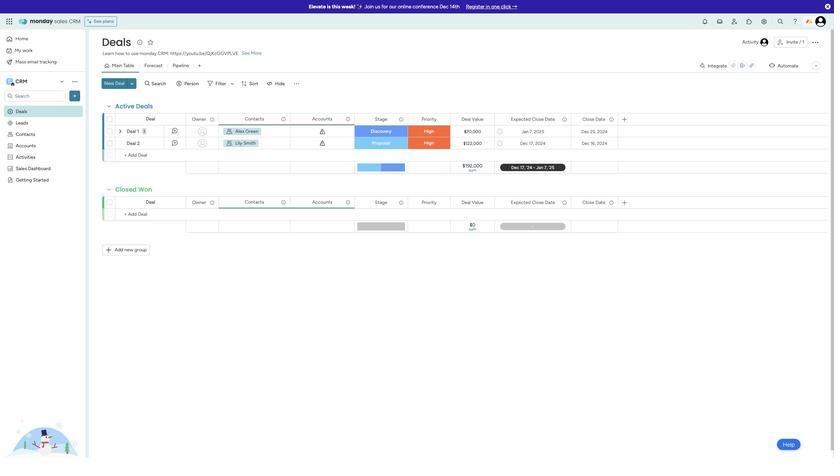 Task type: vqa. For each thing, say whether or not it's contained in the screenshot.
Deal
yes



Task type: locate. For each thing, give the bounding box(es) containing it.
dec
[[440, 4, 449, 10], [582, 129, 590, 134], [521, 141, 528, 146], [582, 141, 590, 146]]

register in one click → link
[[466, 4, 518, 10]]

0 vertical spatial stage field
[[374, 116, 389, 123]]

integrate
[[708, 63, 728, 69]]

Closed Won field
[[114, 185, 154, 194]]

deal down won
[[146, 199, 155, 205]]

monday up home button
[[30, 17, 53, 25]]

1 horizontal spatial monday
[[140, 51, 157, 56]]

1 left 3 button on the left top of page
[[137, 129, 139, 134]]

hide button
[[264, 78, 289, 89]]

2024 right the 16,
[[597, 141, 608, 146]]

deal up "deal 2"
[[127, 129, 136, 134]]

arrow down image
[[229, 80, 237, 88]]

2 owner from the top
[[192, 199, 206, 205]]

svg image left alex
[[226, 128, 233, 135]]

2 close date field from the top
[[581, 199, 608, 206]]

1 vertical spatial high
[[424, 140, 434, 146]]

17,
[[529, 141, 535, 146]]

1 deal value from the top
[[462, 116, 484, 122]]

0 vertical spatial contacts field
[[243, 115, 266, 123]]

tracking
[[40, 59, 57, 65]]

1 vertical spatial crm
[[15, 78, 27, 85]]

smith
[[244, 140, 256, 146]]

1 vertical spatial contacts field
[[243, 198, 266, 206]]

0 vertical spatial see
[[94, 18, 102, 24]]

expected close date for first the expected close date field from the bottom
[[511, 199, 555, 205]]

sum for $192,000
[[469, 168, 477, 172]]

0 vertical spatial priority field
[[420, 116, 439, 123]]

options image
[[281, 113, 286, 125], [345, 113, 350, 125], [441, 114, 446, 125], [486, 114, 490, 125], [562, 114, 567, 125], [609, 114, 614, 125], [209, 197, 214, 208], [399, 197, 403, 208], [441, 197, 446, 208], [609, 197, 614, 208]]

0 vertical spatial priority
[[422, 116, 437, 122]]

see left plans on the left
[[94, 18, 102, 24]]

pipeline
[[173, 63, 189, 68]]

14th
[[450, 4, 460, 10]]

owner
[[192, 116, 206, 122], [192, 199, 206, 205]]

home
[[15, 36, 28, 42]]

lily smith element
[[223, 139, 259, 147]]

1 vertical spatial owner field
[[191, 199, 208, 206]]

deal value
[[462, 116, 484, 122], [462, 199, 484, 205]]

option
[[0, 105, 86, 107]]

0 vertical spatial deal value
[[462, 116, 484, 122]]

7,
[[530, 129, 533, 134]]

Expected Close Date field
[[510, 116, 557, 123], [510, 199, 557, 206]]

owner for deals
[[192, 116, 206, 122]]

expected close date
[[511, 116, 555, 122], [511, 199, 555, 205]]

0 vertical spatial close date
[[583, 116, 606, 122]]

dec left the 16,
[[582, 141, 590, 146]]

deal up the $70,000
[[462, 116, 471, 122]]

column information image
[[346, 116, 351, 122], [399, 117, 404, 122], [562, 117, 568, 122], [346, 199, 351, 205], [399, 200, 404, 205]]

monday
[[30, 17, 53, 25], [140, 51, 157, 56]]

0 vertical spatial accounts field
[[311, 115, 334, 123]]

2024 right 17,
[[536, 141, 546, 146]]

0 vertical spatial owner field
[[191, 116, 208, 123]]

to
[[126, 51, 130, 56]]

2 expected close date from the top
[[511, 199, 555, 205]]

add new group button
[[102, 245, 150, 255]]

deal value field up $0
[[460, 199, 486, 206]]

deals right active
[[136, 102, 153, 110]]

1
[[803, 39, 805, 45], [137, 129, 139, 134]]

accounts
[[313, 116, 333, 122], [16, 143, 36, 148], [313, 199, 333, 205]]

1 vertical spatial priority field
[[420, 199, 439, 206]]

list box
[[0, 104, 86, 276]]

deal right new on the top
[[115, 81, 125, 86]]

close date for 2nd close date field
[[583, 199, 606, 205]]

1 owner field from the top
[[191, 116, 208, 123]]

1 vertical spatial owner
[[192, 199, 206, 205]]

0 horizontal spatial crm
[[15, 78, 27, 85]]

Search field
[[150, 79, 170, 88]]

Deal Value field
[[460, 116, 486, 123], [460, 199, 486, 206]]

dec left 14th
[[440, 4, 449, 10]]

see more link
[[241, 50, 263, 57]]

1 close date field from the top
[[581, 116, 608, 123]]

1 stage from the top
[[375, 116, 388, 122]]

our
[[390, 4, 397, 10]]

Owner field
[[191, 116, 208, 123], [191, 199, 208, 206]]

deals up 'how'
[[102, 35, 131, 50]]

1 vertical spatial close date field
[[581, 199, 608, 206]]

1 vertical spatial accounts field
[[311, 198, 334, 206]]

1 priority from the top
[[422, 116, 437, 122]]

0 vertical spatial high
[[424, 129, 434, 134]]

deal value field up the $70,000
[[460, 116, 486, 123]]

see left more
[[242, 50, 250, 56]]

2024 for dec 16, 2024
[[597, 141, 608, 146]]

2024 right 25,
[[598, 129, 608, 134]]

1 close date from the top
[[583, 116, 606, 122]]

Close Date field
[[581, 116, 608, 123], [581, 199, 608, 206]]

invite members image
[[732, 18, 739, 25]]

svg image inside 'alex green' element
[[226, 128, 233, 135]]

conference
[[413, 4, 439, 10]]

expected for 2nd the expected close date field from the bottom of the page
[[511, 116, 531, 122]]

1 inside button
[[803, 39, 805, 45]]

0 vertical spatial accounts
[[313, 116, 333, 122]]

0 vertical spatial sum
[[469, 168, 477, 172]]

0 vertical spatial expected
[[511, 116, 531, 122]]

public dashboard image
[[7, 165, 13, 171]]

2 expected from the top
[[511, 199, 531, 205]]

0 vertical spatial 1
[[803, 39, 805, 45]]

svg image inside lily smith element
[[226, 140, 233, 147]]

svg image left the lily
[[226, 140, 233, 147]]

close date for 2nd close date field from the bottom of the page
[[583, 116, 606, 122]]

dec left 17,
[[521, 141, 528, 146]]

value up the $70,000
[[472, 116, 484, 122]]

1 expected close date from the top
[[511, 116, 555, 122]]

deal 1
[[127, 129, 139, 134]]

new deal
[[104, 81, 125, 86]]

column information image
[[281, 116, 287, 122], [210, 117, 215, 122], [609, 117, 615, 122], [281, 199, 287, 205], [210, 200, 215, 205], [562, 200, 568, 205], [609, 200, 615, 205]]

2 vertical spatial accounts
[[313, 199, 333, 205]]

new
[[104, 81, 114, 86]]

options image
[[812, 38, 820, 46], [71, 93, 78, 99], [209, 114, 214, 125], [399, 114, 403, 125], [281, 196, 286, 208], [345, 196, 350, 208], [486, 197, 490, 208], [562, 197, 567, 208]]

0 vertical spatial expected close date field
[[510, 116, 557, 123]]

0 vertical spatial close date field
[[581, 116, 608, 123]]

2 deal value from the top
[[462, 199, 484, 205]]

person
[[185, 81, 199, 86]]

2 stage field from the top
[[374, 199, 389, 206]]

sales
[[16, 165, 27, 171]]

0 vertical spatial contacts
[[245, 116, 264, 122]]

deal value up $0
[[462, 199, 484, 205]]

1 vertical spatial sum
[[469, 227, 477, 232]]

accounts for 1st the accounts field from the top of the page
[[313, 116, 333, 122]]

group
[[135, 247, 147, 253]]

mass email tracking button
[[4, 57, 72, 67]]

lily smith
[[236, 140, 256, 146]]

1 accounts field from the top
[[311, 115, 334, 123]]

see inside 'learn how to use monday crm: https://youtu.be/qjkcggvplve see more'
[[242, 50, 250, 56]]

1 vertical spatial 1
[[137, 129, 139, 134]]

monday down "add to favorites" image
[[140, 51, 157, 56]]

1 vertical spatial expected close date field
[[510, 199, 557, 206]]

expected close date for 2nd the expected close date field from the bottom of the page
[[511, 116, 555, 122]]

1 vertical spatial see
[[242, 50, 250, 56]]

https://youtu.be/qjkcggvplve
[[170, 51, 239, 56]]

Contacts field
[[243, 115, 266, 123], [243, 198, 266, 206]]

lottie animation element
[[0, 390, 86, 458]]

see plans button
[[85, 16, 117, 27]]

25,
[[591, 129, 597, 134]]

1 vertical spatial contacts
[[16, 131, 35, 137]]

2 horizontal spatial deals
[[136, 102, 153, 110]]

1 owner from the top
[[192, 116, 206, 122]]

active
[[115, 102, 135, 110]]

priority for 2nd priority field from the bottom of the page
[[422, 116, 437, 122]]

1 horizontal spatial 1
[[803, 39, 805, 45]]

0 horizontal spatial monday
[[30, 17, 53, 25]]

2 owner field from the top
[[191, 199, 208, 206]]

2 svg image from the top
[[226, 140, 233, 147]]

svg image
[[226, 128, 233, 135], [226, 140, 233, 147]]

see plans
[[94, 18, 114, 24]]

expected for first the expected close date field from the bottom
[[511, 199, 531, 205]]

deals inside field
[[136, 102, 153, 110]]

1 svg image from the top
[[226, 128, 233, 135]]

1 vertical spatial expected close date
[[511, 199, 555, 205]]

sum inside $192,000 sum
[[469, 168, 477, 172]]

2 contacts field from the top
[[243, 198, 266, 206]]

crm right workspace image
[[15, 78, 27, 85]]

my work button
[[4, 45, 72, 56]]

dec for dec 25, 2024
[[582, 129, 590, 134]]

1 vertical spatial deal value
[[462, 199, 484, 205]]

1 vertical spatial expected
[[511, 199, 531, 205]]

crm right sales
[[69, 17, 81, 25]]

filter button
[[205, 78, 237, 89]]

monday inside 'learn how to use monday crm: https://youtu.be/qjkcggvplve see more'
[[140, 51, 157, 56]]

1 vertical spatial stage
[[375, 199, 388, 205]]

Accounts field
[[311, 115, 334, 123], [311, 198, 334, 206]]

alex green
[[236, 129, 259, 134]]

0 vertical spatial crm
[[69, 17, 81, 25]]

2 + add deal text field from the top
[[119, 210, 183, 218]]

1 vertical spatial svg image
[[226, 140, 233, 147]]

0 vertical spatial expected close date
[[511, 116, 555, 122]]

lily
[[236, 140, 243, 146]]

deals
[[102, 35, 131, 50], [136, 102, 153, 110], [16, 108, 27, 114]]

won
[[138, 185, 152, 194]]

0 vertical spatial stage
[[375, 116, 388, 122]]

how
[[115, 51, 124, 56]]

/
[[800, 39, 802, 45]]

0 vertical spatial deal value field
[[460, 116, 486, 123]]

0 vertical spatial svg image
[[226, 128, 233, 135]]

see
[[94, 18, 102, 24], [242, 50, 250, 56]]

2 vertical spatial contacts
[[245, 199, 264, 205]]

contacts for 1st contacts field from the bottom of the page
[[245, 199, 264, 205]]

0 vertical spatial owner
[[192, 116, 206, 122]]

green
[[246, 129, 259, 134]]

0 vertical spatial + add deal text field
[[119, 151, 183, 159]]

expected
[[511, 116, 531, 122], [511, 199, 531, 205]]

angle down image
[[130, 81, 134, 86]]

1 vertical spatial deal value field
[[460, 199, 486, 206]]

2 expected close date field from the top
[[510, 199, 557, 206]]

deals up leads
[[16, 108, 27, 114]]

0 horizontal spatial 1
[[137, 129, 139, 134]]

dec for dec 16, 2024
[[582, 141, 590, 146]]

proposal
[[372, 140, 391, 146]]

mass email tracking
[[15, 59, 57, 65]]

new deal button
[[102, 78, 127, 89]]

use
[[131, 51, 139, 56]]

0 horizontal spatial see
[[94, 18, 102, 24]]

1 vertical spatial priority
[[422, 199, 437, 205]]

main table button
[[102, 60, 139, 71]]

menu image
[[293, 80, 300, 87]]

dec left 25,
[[582, 129, 590, 134]]

1 horizontal spatial see
[[242, 50, 250, 56]]

1 right /
[[803, 39, 805, 45]]

more
[[251, 50, 262, 56]]

svg image for lily
[[226, 140, 233, 147]]

0 vertical spatial value
[[472, 116, 484, 122]]

add new group
[[115, 247, 147, 253]]

activities
[[16, 154, 35, 160]]

1 vertical spatial + add deal text field
[[119, 210, 183, 218]]

Priority field
[[420, 116, 439, 123], [420, 199, 439, 206]]

2 priority from the top
[[422, 199, 437, 205]]

2 sum from the top
[[469, 227, 477, 232]]

0 horizontal spatial deals
[[16, 108, 27, 114]]

+ add deal text field down won
[[119, 210, 183, 218]]

2 deal value field from the top
[[460, 199, 486, 206]]

Stage field
[[374, 116, 389, 123], [374, 199, 389, 206]]

1 sum from the top
[[469, 168, 477, 172]]

2 close date from the top
[[583, 199, 606, 205]]

1 expected from the top
[[511, 116, 531, 122]]

+ Add Deal text field
[[119, 151, 183, 159], [119, 210, 183, 218]]

getting started
[[16, 177, 49, 183]]

is
[[327, 4, 331, 10]]

value up $0
[[472, 199, 484, 205]]

2024
[[598, 129, 608, 134], [536, 141, 546, 146], [597, 141, 608, 146]]

high
[[424, 129, 434, 134], [424, 140, 434, 146]]

sort
[[249, 81, 258, 86]]

1 vertical spatial stage field
[[374, 199, 389, 206]]

public board image
[[7, 176, 13, 183]]

1 vertical spatial monday
[[140, 51, 157, 56]]

sum for $0
[[469, 227, 477, 232]]

1 vertical spatial value
[[472, 199, 484, 205]]

see inside button
[[94, 18, 102, 24]]

+ add deal text field down 2
[[119, 151, 183, 159]]

sales dashboard
[[16, 165, 51, 171]]

deal left 2
[[127, 141, 136, 146]]

apps image
[[747, 18, 753, 25]]

deal value up the $70,000
[[462, 116, 484, 122]]

autopilot image
[[770, 61, 776, 70]]

2 accounts field from the top
[[311, 198, 334, 206]]

1 vertical spatial close date
[[583, 199, 606, 205]]

priority for first priority field from the bottom of the page
[[422, 199, 437, 205]]



Task type: describe. For each thing, give the bounding box(es) containing it.
work
[[22, 47, 33, 53]]

deal value for 2nd deal value field from the top of the page
[[462, 199, 484, 205]]

workspace options image
[[71, 78, 78, 85]]

3
[[143, 129, 145, 134]]

sort button
[[239, 78, 262, 89]]

pipeline button
[[168, 60, 194, 71]]

add to favorites image
[[147, 39, 154, 45]]

online
[[398, 4, 412, 10]]

2 priority field from the top
[[420, 199, 439, 206]]

$70,000
[[464, 129, 481, 134]]

dec 17, 2024
[[521, 141, 546, 146]]

lottie animation image
[[0, 390, 86, 458]]

closed won
[[115, 185, 152, 194]]

plans
[[103, 18, 114, 24]]

forecast
[[144, 63, 163, 68]]

add
[[115, 247, 123, 253]]

join
[[365, 4, 374, 10]]

hide
[[275, 81, 285, 86]]

$0
[[470, 222, 476, 228]]

1 contacts field from the top
[[243, 115, 266, 123]]

Search in workspace field
[[14, 92, 56, 100]]

click
[[501, 4, 511, 10]]

filter
[[216, 81, 226, 86]]

dec 25, 2024
[[582, 129, 608, 134]]

one
[[492, 4, 500, 10]]

2 high from the top
[[424, 140, 434, 146]]

$0 sum
[[469, 222, 477, 232]]

add view image
[[198, 63, 201, 68]]

c
[[8, 79, 11, 84]]

list box containing deals
[[0, 104, 86, 276]]

Active Deals field
[[114, 102, 155, 111]]

select product image
[[6, 18, 13, 25]]

1 horizontal spatial deals
[[102, 35, 131, 50]]

dashboard
[[28, 165, 51, 171]]

1 priority field from the top
[[420, 116, 439, 123]]

1 vertical spatial accounts
[[16, 143, 36, 148]]

closed
[[115, 185, 137, 194]]

register
[[466, 4, 485, 10]]

2 value from the top
[[472, 199, 484, 205]]

2 stage from the top
[[375, 199, 388, 205]]

2024 for dec 17, 2024
[[536, 141, 546, 146]]

deal inside button
[[115, 81, 125, 86]]

owner field for closed won
[[191, 199, 208, 206]]

✨
[[357, 4, 363, 10]]

for
[[382, 4, 388, 10]]

christina overa image
[[816, 16, 827, 27]]

dec 16, 2024
[[582, 141, 608, 146]]

3 button
[[142, 125, 147, 137]]

1 horizontal spatial crm
[[69, 17, 81, 25]]

deal up 3 button on the left top of page
[[146, 116, 155, 122]]

dec for dec 17, 2024
[[521, 141, 528, 146]]

deal up $0
[[462, 199, 471, 205]]

dapulse integrations image
[[701, 63, 706, 68]]

invite
[[787, 39, 799, 45]]

workspace image
[[6, 78, 13, 85]]

1 value from the top
[[472, 116, 484, 122]]

accounts for 1st the accounts field from the bottom of the page
[[313, 199, 333, 205]]

collapse board header image
[[814, 63, 820, 68]]

2024 for dec 25, 2024
[[598, 129, 608, 134]]

Deals field
[[100, 35, 133, 50]]

main
[[112, 63, 122, 68]]

search everything image
[[778, 18, 784, 25]]

0 vertical spatial monday
[[30, 17, 53, 25]]

$192,000 sum
[[463, 163, 483, 172]]

deal 2
[[127, 141, 140, 146]]

week!
[[342, 4, 356, 10]]

my work
[[15, 47, 33, 53]]

emails settings image
[[761, 18, 768, 25]]

elevate
[[309, 4, 326, 10]]

home button
[[4, 34, 72, 44]]

in
[[486, 4, 490, 10]]

svg image for alex
[[226, 128, 233, 135]]

alex
[[236, 129, 245, 134]]

monday sales crm
[[30, 17, 81, 25]]

us
[[375, 4, 381, 10]]

contacts for 1st contacts field
[[245, 116, 264, 122]]

learn how to use monday crm: https://youtu.be/qjkcggvplve see more
[[103, 50, 262, 56]]

active deals
[[115, 102, 153, 110]]

help image
[[793, 18, 799, 25]]

invite / 1 button
[[775, 37, 808, 48]]

notifications image
[[702, 18, 709, 25]]

my
[[15, 47, 21, 53]]

1 + add deal text field from the top
[[119, 151, 183, 159]]

jan 7, 2025
[[522, 129, 545, 134]]

$192,000
[[463, 163, 483, 169]]

1 high from the top
[[424, 129, 434, 134]]

owner field for active deals
[[191, 116, 208, 123]]

inbox image
[[717, 18, 724, 25]]

2025
[[534, 129, 545, 134]]

started
[[33, 177, 49, 183]]

forecast button
[[139, 60, 168, 71]]

main table
[[112, 63, 134, 68]]

sales
[[54, 17, 68, 25]]

activity button
[[740, 37, 772, 48]]

$122,000
[[464, 141, 482, 146]]

help
[[784, 441, 796, 448]]

elevate is this week! ✨ join us for our online conference dec 14th
[[309, 4, 460, 10]]

table
[[123, 63, 134, 68]]

jan
[[522, 129, 529, 134]]

invite / 1
[[787, 39, 805, 45]]

email
[[27, 59, 38, 65]]

workspace selection element
[[6, 78, 28, 86]]

alex green element
[[223, 128, 262, 136]]

1 deal value field from the top
[[460, 116, 486, 123]]

getting
[[16, 177, 32, 183]]

this
[[332, 4, 341, 10]]

crm inside workspace selection element
[[15, 78, 27, 85]]

1 stage field from the top
[[374, 116, 389, 123]]

deal value for 1st deal value field from the top of the page
[[462, 116, 484, 122]]

help button
[[778, 439, 801, 450]]

show board description image
[[136, 39, 144, 46]]

register in one click →
[[466, 4, 518, 10]]

crm:
[[158, 51, 169, 56]]

owner for won
[[192, 199, 206, 205]]

discovery
[[371, 129, 392, 134]]

2
[[137, 141, 140, 146]]

mass
[[15, 59, 26, 65]]

v2 search image
[[145, 80, 150, 87]]

1 expected close date field from the top
[[510, 116, 557, 123]]



